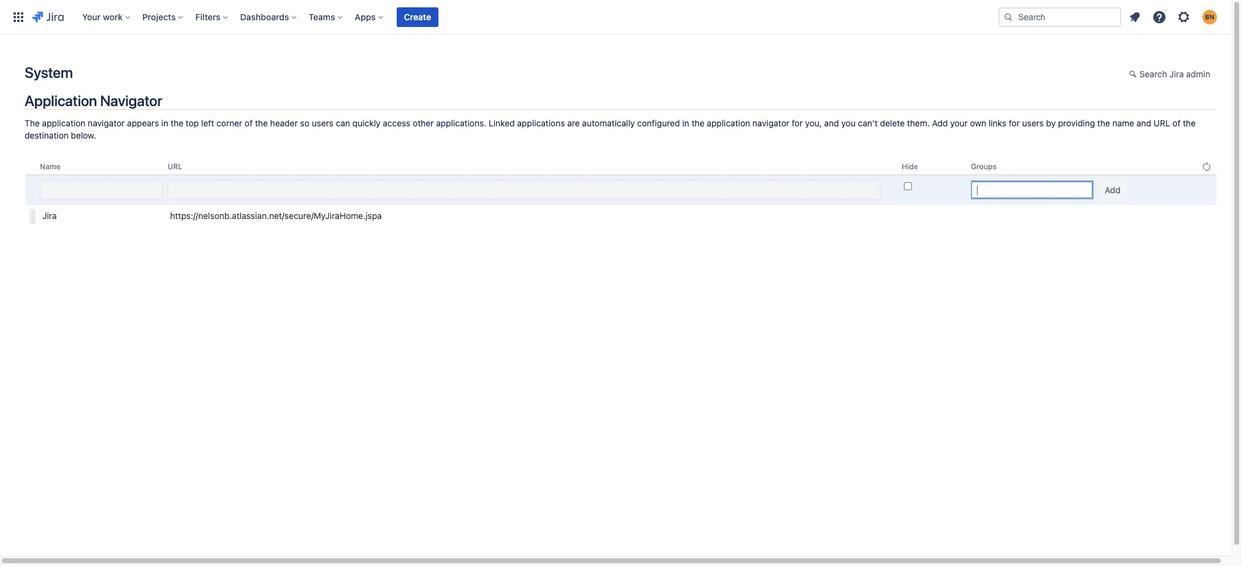 Task type: describe. For each thing, give the bounding box(es) containing it.
configured
[[637, 118, 680, 128]]

applications
[[517, 118, 565, 128]]

teams
[[309, 11, 335, 22]]

delete
[[880, 118, 905, 128]]

links
[[989, 118, 1007, 128]]

you,
[[805, 118, 822, 128]]

url inside the application navigator appears in the top left corner of the header so users can quickly access other applications. linked applications are automatically configured in the application navigator for you, and you can't delete them. add your own links for users by providing the name and url of the destination below.
[[1154, 118, 1171, 128]]

navigator
[[100, 92, 162, 109]]

your work button
[[78, 7, 135, 27]]

5 the from the left
[[1183, 118, 1196, 128]]

add
[[932, 118, 948, 128]]

1 in from the left
[[161, 118, 168, 128]]

by
[[1046, 118, 1056, 128]]

1 and from the left
[[824, 118, 839, 128]]

1 vertical spatial jira
[[42, 211, 57, 221]]

0 horizontal spatial url
[[168, 162, 182, 171]]

2 for from the left
[[1009, 118, 1020, 128]]

hide
[[902, 162, 918, 171]]

your work
[[82, 11, 123, 22]]

2 in from the left
[[683, 118, 689, 128]]

appswitcher icon image
[[11, 10, 26, 24]]

https://nelsonb.atlassian.net/secure/myjirahome.jspa
[[170, 211, 382, 221]]

are
[[567, 118, 580, 128]]

top
[[186, 118, 199, 128]]

projects button
[[139, 7, 188, 27]]

your
[[950, 118, 968, 128]]

can't
[[858, 118, 878, 128]]

Search field
[[999, 7, 1122, 27]]

destination
[[25, 130, 69, 141]]

work
[[103, 11, 123, 22]]

1 the from the left
[[171, 118, 183, 128]]

linked
[[489, 118, 515, 128]]

applications.
[[436, 118, 486, 128]]

appears
[[127, 118, 159, 128]]

1 of from the left
[[245, 118, 253, 128]]

1 users from the left
[[312, 118, 334, 128]]

1 horizontal spatial jira
[[1170, 69, 1184, 79]]

projects
[[142, 11, 176, 22]]

application
[[25, 92, 97, 109]]

name
[[1113, 118, 1135, 128]]

your profile and settings image
[[1203, 10, 1217, 24]]

teams button
[[305, 7, 347, 27]]



Task type: locate. For each thing, give the bounding box(es) containing it.
navigator up below.
[[88, 118, 125, 128]]

name
[[40, 162, 61, 171]]

your
[[82, 11, 101, 22]]

primary element
[[7, 0, 999, 34]]

3 the from the left
[[692, 118, 705, 128]]

banner containing your work
[[0, 0, 1232, 34]]

1 horizontal spatial of
[[1173, 118, 1181, 128]]

system
[[25, 64, 73, 81]]

quickly
[[352, 118, 381, 128]]

settings image
[[1177, 10, 1192, 24]]

in right "configured"
[[683, 118, 689, 128]]

own
[[970, 118, 987, 128]]

1 horizontal spatial for
[[1009, 118, 1020, 128]]

0 vertical spatial url
[[1154, 118, 1171, 128]]

corner
[[216, 118, 242, 128]]

of right 'corner'
[[245, 118, 253, 128]]

and left you
[[824, 118, 839, 128]]

small image
[[1129, 69, 1139, 79]]

jira image
[[32, 10, 64, 24], [32, 10, 64, 24]]

1 vertical spatial url
[[168, 162, 182, 171]]

jira
[[1170, 69, 1184, 79], [42, 211, 57, 221]]

0 horizontal spatial in
[[161, 118, 168, 128]]

1 horizontal spatial users
[[1022, 118, 1044, 128]]

the
[[171, 118, 183, 128], [255, 118, 268, 128], [692, 118, 705, 128], [1098, 118, 1110, 128], [1183, 118, 1196, 128]]

None text field
[[972, 182, 1093, 198]]

the right "configured"
[[692, 118, 705, 128]]

groups
[[971, 162, 997, 171]]

0 horizontal spatial users
[[312, 118, 334, 128]]

2 of from the left
[[1173, 118, 1181, 128]]

1 for from the left
[[792, 118, 803, 128]]

header
[[270, 118, 298, 128]]

0 horizontal spatial for
[[792, 118, 803, 128]]

apps button
[[351, 7, 388, 27]]

them.
[[907, 118, 930, 128]]

2 users from the left
[[1022, 118, 1044, 128]]

jira left admin
[[1170, 69, 1184, 79]]

the
[[25, 118, 40, 128]]

the down admin
[[1183, 118, 1196, 128]]

application navigator
[[25, 92, 162, 109]]

0 vertical spatial jira
[[1170, 69, 1184, 79]]

and
[[824, 118, 839, 128], [1137, 118, 1152, 128]]

access
[[383, 118, 411, 128]]

1 horizontal spatial navigator
[[753, 118, 790, 128]]

filters
[[195, 11, 221, 22]]

can
[[336, 118, 350, 128]]

admin
[[1187, 69, 1211, 79]]

for right links
[[1009, 118, 1020, 128]]

in right appears
[[161, 118, 168, 128]]

you
[[842, 118, 856, 128]]

1 navigator from the left
[[88, 118, 125, 128]]

2 the from the left
[[255, 118, 268, 128]]

search image
[[1004, 12, 1014, 22]]

apps
[[355, 11, 376, 22]]

1 horizontal spatial url
[[1154, 118, 1171, 128]]

help image
[[1152, 10, 1167, 24]]

navigator
[[88, 118, 125, 128], [753, 118, 790, 128]]

the application navigator appears in the top left corner of the header so users can quickly access other applications. linked applications are automatically configured in the application navigator for you, and you can't delete them. add your own links for users by providing the name and url of the destination below.
[[25, 118, 1196, 141]]

notifications image
[[1128, 10, 1143, 24]]

search
[[1140, 69, 1167, 79]]

1 horizontal spatial and
[[1137, 118, 1152, 128]]

search jira admin
[[1140, 69, 1211, 79]]

4 the from the left
[[1098, 118, 1110, 128]]

the left header
[[255, 118, 268, 128]]

None submit
[[1099, 181, 1127, 200]]

of down search jira admin link
[[1173, 118, 1181, 128]]

create button
[[397, 7, 439, 27]]

jira down name
[[42, 211, 57, 221]]

2 and from the left
[[1137, 118, 1152, 128]]

banner
[[0, 0, 1232, 34]]

2 navigator from the left
[[753, 118, 790, 128]]

in
[[161, 118, 168, 128], [683, 118, 689, 128]]

so
[[300, 118, 310, 128]]

filters button
[[192, 7, 233, 27]]

1 horizontal spatial application
[[707, 118, 750, 128]]

of
[[245, 118, 253, 128], [1173, 118, 1181, 128]]

1 application from the left
[[42, 118, 85, 128]]

automatically
[[582, 118, 635, 128]]

other
[[413, 118, 434, 128]]

dashboards
[[240, 11, 289, 22]]

the left top
[[171, 118, 183, 128]]

and right name
[[1137, 118, 1152, 128]]

dashboards button
[[237, 7, 301, 27]]

2 application from the left
[[707, 118, 750, 128]]

application
[[42, 118, 85, 128], [707, 118, 750, 128]]

1 horizontal spatial in
[[683, 118, 689, 128]]

for
[[792, 118, 803, 128], [1009, 118, 1020, 128]]

None checkbox
[[904, 183, 912, 191]]

users left by
[[1022, 118, 1044, 128]]

users
[[312, 118, 334, 128], [1022, 118, 1044, 128]]

below.
[[71, 130, 96, 141]]

0 horizontal spatial and
[[824, 118, 839, 128]]

navigator left you,
[[753, 118, 790, 128]]

search jira admin link
[[1123, 65, 1217, 85]]

create
[[404, 11, 431, 22]]

0 horizontal spatial jira
[[42, 211, 57, 221]]

providing
[[1058, 118, 1095, 128]]

0 horizontal spatial navigator
[[88, 118, 125, 128]]

users right so
[[312, 118, 334, 128]]

0 horizontal spatial application
[[42, 118, 85, 128]]

None text field
[[40, 181, 163, 200], [168, 181, 881, 200], [40, 181, 163, 200], [168, 181, 881, 200]]

the left name
[[1098, 118, 1110, 128]]

for left you,
[[792, 118, 803, 128]]

left
[[201, 118, 214, 128]]

url
[[1154, 118, 1171, 128], [168, 162, 182, 171]]

0 horizontal spatial of
[[245, 118, 253, 128]]



Task type: vqa. For each thing, say whether or not it's contained in the screenshot.
the right 1
no



